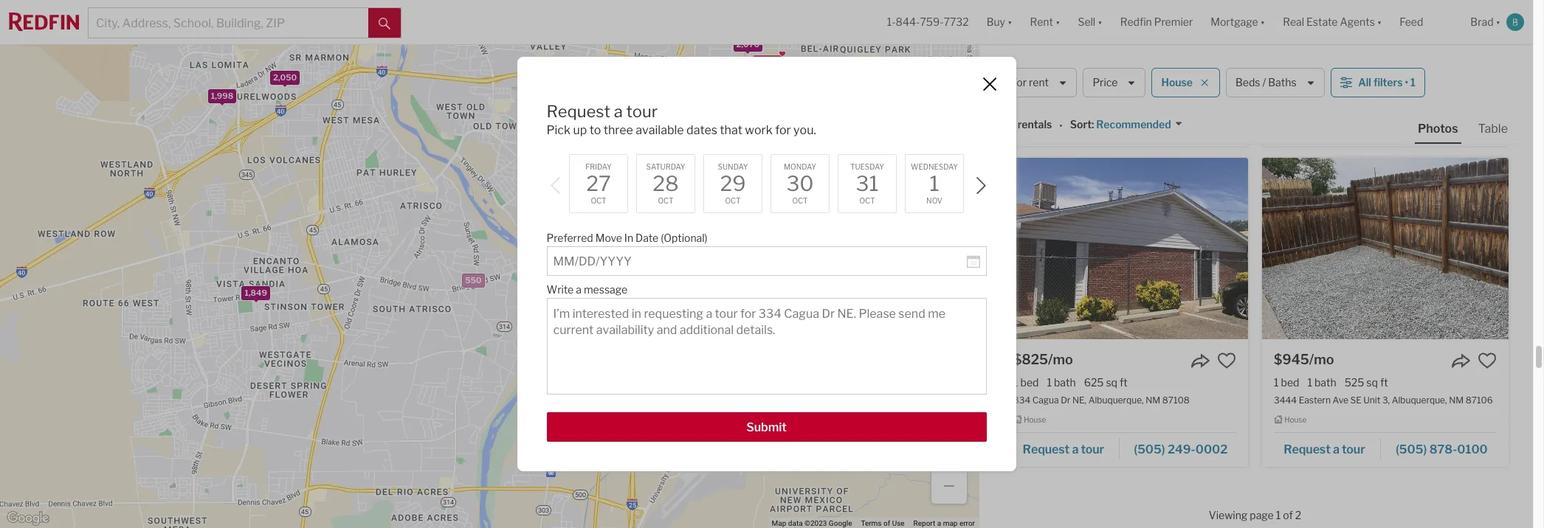 Task type: vqa. For each thing, say whether or not it's contained in the screenshot.
House button
yes



Task type: locate. For each thing, give the bounding box(es) containing it.
favorite button checkbox for $725 /mo
[[1478, 30, 1497, 49]]

se for $945 /mo
[[1351, 395, 1362, 406]]

1 up girard
[[1054, 55, 1059, 68]]

oct inside the tuesday 31 oct
[[860, 196, 875, 205]]

beds right the 0
[[1284, 55, 1307, 68]]

bath up "eastern"
[[1315, 376, 1337, 389]]

albuquerque rentals
[[1002, 60, 1164, 79]]

bath for $825 /mo
[[1054, 376, 1076, 389]]

albuquerque, down 850 sq ft
[[1127, 74, 1182, 85]]

0 horizontal spatial 825
[[859, 275, 875, 286]]

house down baths
[[1285, 95, 1307, 104]]

1,500 left the in
[[599, 226, 622, 236]]

2 units down 970
[[754, 302, 782, 313]]

0 vertical spatial unit
[[1368, 74, 1385, 85]]

0 vertical spatial favorite button image
[[1217, 30, 1237, 49]]

2 units down 27
[[587, 197, 614, 208]]

table button
[[1475, 121, 1511, 142]]

albuquerque, for $945 /mo
[[1392, 395, 1447, 406]]

1 vertical spatial map
[[772, 520, 786, 528]]

favorite button image left user photo
[[1478, 30, 1497, 49]]

oct for 28
[[658, 196, 674, 205]]

0 horizontal spatial map
[[772, 520, 786, 528]]

5 oct from the left
[[860, 196, 875, 205]]

2,600
[[598, 172, 622, 183]]

0 horizontal spatial favorite button image
[[1217, 30, 1237, 49]]

you.
[[794, 123, 816, 137]]

sunday
[[718, 163, 748, 171]]

house left the "remove house" image
[[1162, 76, 1193, 89]]

oct for 30
[[792, 196, 808, 205]]

tour inside the request a tour pick up to three available dates that work for you.
[[626, 102, 658, 121]]

favorite button checkbox up beds
[[1217, 30, 1237, 49]]

2 bed from the left
[[1281, 376, 1300, 389]]

1 vertical spatial 985
[[887, 316, 903, 326]]

1 bed up '3444'
[[1274, 376, 1300, 389]]

blvd for $1,395 /mo
[[1061, 74, 1079, 85]]

error
[[960, 520, 975, 528]]

1 horizontal spatial favorite button image
[[1478, 30, 1497, 49]]

ft up 334 cagua dr ne, albuquerque, nm 87108
[[1120, 376, 1128, 389]]

blvd for $725 /mo
[[1335, 74, 1353, 85]]

2 down 27
[[587, 197, 592, 208]]

1 horizontal spatial beds
[[1284, 55, 1307, 68]]

0 vertical spatial 2 units
[[587, 197, 614, 208]]

2 06, from the left
[[1387, 74, 1401, 85]]

1 bed
[[1014, 376, 1039, 389], [1274, 376, 1300, 389]]

1 up cagua
[[1047, 376, 1052, 389]]

1 up '3444'
[[1274, 376, 1279, 389]]

1 horizontal spatial units
[[761, 302, 782, 313]]

request down cagua
[[1023, 443, 1070, 457]]

1,020
[[683, 232, 705, 242]]

1,185
[[666, 212, 687, 222]]

rentals •
[[1018, 118, 1063, 132]]

1 horizontal spatial 625
[[1084, 376, 1104, 389]]

0 vertical spatial 985
[[722, 207, 738, 218]]

1 up 334
[[1014, 376, 1018, 389]]

878-
[[1169, 122, 1197, 136], [1430, 122, 1457, 136], [1430, 443, 1457, 457]]

2 beds from the left
[[1284, 55, 1307, 68]]

3444 eastern ave se unit 3, albuquerque, nm 87106
[[1274, 395, 1493, 406]]

1 horizontal spatial map
[[942, 406, 957, 415]]

se left apt
[[1081, 74, 1092, 85]]

house
[[1162, 76, 1193, 89], [1024, 95, 1046, 104], [1285, 95, 1307, 104], [1024, 416, 1046, 424], [1285, 416, 1307, 424]]

price
[[1093, 76, 1118, 89]]

ft up 1117 girard blvd se apt 06, albuquerque, nm 87106
[[1128, 55, 1136, 68]]

nm left 87102
[[1460, 74, 1475, 85]]

oct down tuesday
[[860, 196, 875, 205]]

sq right the '400'
[[1376, 55, 1387, 68]]

map left data in the bottom of the page
[[772, 520, 786, 528]]

nm right 3,
[[1449, 395, 1464, 406]]

to
[[590, 123, 601, 137]]

bed up '3444'
[[1281, 376, 1300, 389]]

1 inside wednesday 1 nov
[[930, 171, 939, 196]]

/mo for $945
[[1310, 352, 1334, 367]]

1,500 left friday 27 oct
[[537, 178, 560, 189]]

1 bath up "eastern"
[[1308, 376, 1337, 389]]

1 horizontal spatial 06,
[[1387, 74, 1401, 85]]

0 horizontal spatial favorite button image
[[1217, 351, 1237, 370]]

google image
[[4, 509, 52, 529]]

$725
[[1274, 31, 1308, 47]]

previous image
[[547, 177, 564, 195]]

625 for 625 sq ft
[[1084, 376, 1104, 389]]

preferred move in date (optional) element
[[547, 225, 979, 247]]

sq up 1117 girard blvd se apt 06, albuquerque, nm 87106
[[1114, 55, 1125, 68]]

1
[[1054, 55, 1059, 68], [1315, 55, 1320, 68], [1411, 76, 1416, 89], [930, 171, 939, 196], [1014, 376, 1018, 389], [1047, 376, 1052, 389], [1274, 376, 1279, 389], [1308, 376, 1313, 389], [1276, 509, 1281, 522]]

30
[[787, 171, 814, 196]]

1 vertical spatial 825
[[859, 275, 875, 286]]

bed for $825
[[1021, 376, 1039, 389]]

1 vertical spatial 87106
[[1466, 395, 1493, 406]]

units down 970
[[761, 302, 782, 313]]

0 horizontal spatial 1,500
[[537, 178, 560, 189]]

sq for $725 /mo
[[1376, 55, 1387, 68]]

$1,395
[[1014, 31, 1058, 47]]

0 horizontal spatial 1 bed
[[1014, 376, 1039, 389]]

google
[[829, 520, 852, 528]]

625 up 334 cagua dr ne, albuquerque, nm 87108
[[1084, 376, 1104, 389]]

1,395
[[817, 179, 839, 189]]

(505) down "filters"
[[1396, 122, 1427, 136]]

request up up
[[547, 102, 611, 121]]

all filters • 1 button
[[1331, 68, 1425, 97]]

bed up 334
[[1021, 376, 1039, 389]]

06, right apt
[[1111, 74, 1125, 85]]

/mo up "eastern"
[[1310, 352, 1334, 367]]

0 horizontal spatial units
[[594, 197, 614, 208]]

map inside button
[[942, 406, 957, 415]]

a
[[614, 102, 623, 121], [1073, 122, 1079, 136], [576, 284, 582, 296], [1072, 443, 1079, 457], [1333, 443, 1340, 457], [937, 520, 941, 528]]

87106 left beds
[[1200, 74, 1228, 85]]

1 blvd from the left
[[1061, 74, 1079, 85]]

1 bath up broadway
[[1315, 55, 1344, 68]]

map region
[[0, 0, 1126, 529]]

sq right 525
[[1367, 376, 1378, 389]]

request inside the request a tour pick up to three available dates that work for you.
[[547, 102, 611, 121]]

for
[[1011, 76, 1027, 89]]

31
[[856, 171, 879, 196]]

2 1 bed from the left
[[1274, 376, 1300, 389]]

550
[[465, 275, 481, 285]]

/mo up dr
[[1048, 352, 1073, 367]]

nov
[[927, 196, 943, 205]]

unit for $945 /mo
[[1364, 395, 1381, 406]]

759-
[[920, 16, 944, 28]]

request left : on the top right
[[1023, 122, 1070, 136]]

0 horizontal spatial 87106
[[1200, 74, 1228, 85]]

favorite button image left $945
[[1217, 351, 1237, 370]]

favorite button image
[[1217, 30, 1237, 49], [1478, 351, 1497, 370]]

of left use
[[884, 520, 890, 528]]

0 vertical spatial 87106
[[1200, 74, 1228, 85]]

oct down monday
[[792, 196, 808, 205]]

oct
[[591, 196, 607, 205], [658, 196, 674, 205], [725, 196, 741, 205], [792, 196, 808, 205], [860, 196, 875, 205]]

1 06, from the left
[[1111, 74, 1125, 85]]

three
[[604, 123, 633, 137]]

2 oct from the left
[[658, 196, 674, 205]]

(505) 878-0100 link down "filters"
[[1381, 115, 1497, 140]]

/mo up broadway
[[1308, 31, 1333, 47]]

0 horizontal spatial 995
[[665, 172, 681, 183]]

1 bed from the left
[[1021, 376, 1039, 389]]

0 horizontal spatial 06,
[[1111, 74, 1125, 85]]

request for $825
[[1023, 443, 1070, 457]]

write
[[547, 284, 574, 296]]

beds
[[1022, 55, 1046, 68], [1284, 55, 1307, 68]]

0 vertical spatial 825
[[883, 185, 899, 195]]

625 sq ft
[[1084, 376, 1128, 389]]

0 vertical spatial 625
[[720, 199, 736, 210]]

1-
[[887, 16, 896, 28]]

favorite button checkbox
[[1217, 30, 1237, 49], [1478, 30, 1497, 49], [1217, 351, 1237, 370]]

0 vertical spatial •
[[1405, 76, 1409, 89]]

2 blvd from the left
[[1335, 74, 1353, 85]]

premier
[[1154, 16, 1193, 28]]

tour for $825 /mo
[[1081, 443, 1104, 457]]

0 horizontal spatial 985
[[722, 207, 738, 218]]

house for $725 /mo
[[1285, 95, 1307, 104]]

(505) 878-0100 link down 3,
[[1381, 436, 1497, 461]]

house for $945 /mo
[[1285, 416, 1307, 424]]

map left 334
[[942, 406, 957, 415]]

blvd right girard
[[1061, 74, 1079, 85]]

(505) 878-0100
[[1135, 122, 1228, 136], [1396, 122, 1488, 136], [1396, 443, 1488, 457]]

report
[[914, 520, 936, 528]]

1 left next icon
[[930, 171, 939, 196]]

(505) 878-0100 for $945 /mo
[[1396, 443, 1488, 457]]

house inside 'button'
[[1162, 76, 1193, 89]]

1 beds from the left
[[1022, 55, 1046, 68]]

bath up dr
[[1054, 376, 1076, 389]]

remove house image
[[1200, 78, 1209, 87]]

87106 for $1,395 /mo
[[1200, 74, 1228, 85]]

request a tour button for $945 /mo
[[1274, 437, 1381, 460]]

0 horizontal spatial 625
[[720, 199, 736, 210]]

photos button
[[1415, 121, 1475, 144]]

bed
[[1021, 376, 1039, 389], [1281, 376, 1300, 389]]

request a tour for $1,395
[[1023, 122, 1105, 136]]

1 bed up 334
[[1014, 376, 1039, 389]]

photo of 334 cagua dr ne, albuquerque, nm 87108 image
[[1002, 158, 1248, 339]]

tour for $1,395 /mo
[[1082, 122, 1105, 136]]

$945 /mo
[[1274, 352, 1334, 367]]

•
[[1405, 76, 1409, 89], [1060, 119, 1063, 132]]

1,650
[[725, 123, 748, 133]]

1 1 bed from the left
[[1014, 376, 1039, 389]]

favorite button image for $725 /mo
[[1478, 30, 1497, 49]]

ft up 3444 eastern ave se unit 3, albuquerque, nm 87106
[[1380, 376, 1388, 389]]

request a tour button
[[1014, 116, 1121, 139], [1014, 437, 1120, 460], [1274, 437, 1381, 460]]

(505) left 249-
[[1134, 443, 1165, 457]]

write a message
[[547, 284, 628, 296]]

1 vertical spatial favorite button image
[[1478, 351, 1497, 370]]

favorite button image for $825 /mo
[[1217, 351, 1237, 370]]

0100
[[1197, 122, 1228, 136], [1457, 122, 1488, 136], [1457, 443, 1488, 457]]

1,785
[[717, 200, 739, 210]]

(505) for $825 /mo
[[1134, 443, 1165, 457]]

oct up 1,450
[[658, 196, 674, 205]]

dr
[[1061, 395, 1071, 406]]

625 down '29'
[[720, 199, 736, 210]]

of
[[1283, 509, 1293, 522], [884, 520, 890, 528]]

• inside all filters • 1 button
[[1405, 76, 1409, 89]]

• left sort
[[1060, 119, 1063, 132]]

0 horizontal spatial •
[[1060, 119, 1063, 132]]

(505) down 1117 girard blvd se apt 06, albuquerque, nm 87106
[[1135, 122, 1167, 136]]

0 vertical spatial 1,500
[[537, 178, 560, 189]]

985
[[722, 207, 738, 218], [887, 316, 903, 326]]

334 cagua dr ne, albuquerque, nm 87108
[[1014, 395, 1190, 406]]

oct inside friday 27 oct
[[591, 196, 607, 205]]

dates
[[687, 123, 718, 137]]

1 vertical spatial 625
[[1084, 376, 1104, 389]]

/mo up albuquerque rentals
[[1058, 31, 1083, 47]]

1 horizontal spatial 1 bed
[[1274, 376, 1300, 389]]

units
[[594, 197, 614, 208], [761, 302, 782, 313]]

/mo for $825
[[1048, 352, 1073, 367]]

(505) 249-0002 link
[[1120, 436, 1237, 461]]

1 horizontal spatial 87106
[[1466, 395, 1493, 406]]

1 vertical spatial 2 units
[[754, 302, 782, 313]]

(505) 249-0002
[[1134, 443, 1228, 457]]

850
[[1091, 55, 1112, 68]]

unit
[[1368, 74, 1385, 85], [1364, 395, 1381, 406]]

report a map error link
[[914, 520, 975, 528]]

request a tour button for $1,395 /mo
[[1014, 116, 1121, 139]]

1 horizontal spatial favorite button image
[[1478, 351, 1497, 370]]

0 vertical spatial map
[[942, 406, 957, 415]]

map for map
[[942, 406, 957, 415]]

a up three
[[614, 102, 623, 121]]

nm for $725 /mo
[[1460, 74, 1475, 85]]

27
[[586, 171, 611, 196]]

albuquerque, down 625 sq ft
[[1089, 395, 1144, 406]]

oct down sunday in the left of the page
[[725, 196, 741, 205]]

albuquerque, right 3,
[[1392, 395, 1447, 406]]

(505) down 3444 eastern ave se unit 3, albuquerque, nm 87106
[[1396, 443, 1427, 457]]

1 horizontal spatial •
[[1405, 76, 1409, 89]]

1 bath up girard
[[1054, 55, 1083, 68]]

87106 for $945 /mo
[[1466, 395, 1493, 406]]

625 inside map region
[[720, 199, 736, 210]]

06, down 400 sq ft
[[1387, 74, 1401, 85]]

all
[[1359, 76, 1372, 89]]

of right page
[[1283, 509, 1293, 522]]

(optional)
[[661, 232, 708, 244]]

request down "eastern"
[[1284, 443, 1331, 457]]

house for $1,395 /mo
[[1024, 95, 1046, 104]]

oct inside monday 30 oct
[[792, 196, 808, 205]]

oct inside saturday 28 oct
[[658, 196, 674, 205]]

albuquerque, up photos
[[1403, 74, 1458, 85]]

photo of 1117 girard blvd se apt 06, albuquerque, nm 87106 image
[[1002, 0, 1248, 18]]

625 for 625
[[720, 199, 736, 210]]

1 horizontal spatial 1,500
[[599, 226, 622, 236]]

87106 down favorite button option
[[1466, 395, 1493, 406]]

0 horizontal spatial bed
[[1021, 376, 1039, 389]]

1 bath for $825 /mo
[[1047, 376, 1076, 389]]

favorite button image
[[1478, 30, 1497, 49], [1217, 351, 1237, 370]]

334
[[1014, 395, 1031, 406]]

1 right "filters"
[[1411, 76, 1416, 89]]

1 oct from the left
[[591, 196, 607, 205]]

2
[[1014, 55, 1020, 68], [587, 197, 592, 208], [754, 302, 760, 313], [1295, 509, 1302, 522]]

0 horizontal spatial beds
[[1022, 55, 1046, 68]]

albuquerque, for $1,395 /mo
[[1127, 74, 1182, 85]]

favorite button checkbox for $1,395 /mo
[[1217, 30, 1237, 49]]

1,595
[[727, 203, 749, 213]]

$945
[[1274, 352, 1310, 367]]

use
[[892, 520, 905, 528]]

1 horizontal spatial 2 units
[[754, 302, 782, 313]]

$725 /mo
[[1274, 31, 1333, 47]]

1 vertical spatial 995
[[837, 306, 853, 316]]

bath up broadway
[[1322, 55, 1344, 68]]

map for map data ©2023 google
[[772, 520, 786, 528]]

request for $1,395
[[1023, 122, 1070, 136]]

1 horizontal spatial bed
[[1281, 376, 1300, 389]]

(505) for $945 /mo
[[1396, 443, 1427, 457]]

(505) 878-0100 link down house 'button'
[[1121, 115, 1237, 140]]

1,998
[[211, 91, 233, 101]]

oct inside 'sunday 29 oct'
[[725, 196, 741, 205]]

house down '3444'
[[1285, 416, 1307, 424]]

1 vertical spatial unit
[[1364, 395, 1381, 406]]

request a tour for $945
[[1284, 443, 1365, 457]]

albuquerque, for $725 /mo
[[1403, 74, 1458, 85]]

0 vertical spatial favorite button image
[[1478, 30, 1497, 49]]

:
[[1092, 118, 1094, 131]]

1 up "eastern"
[[1308, 376, 1313, 389]]

4 oct from the left
[[792, 196, 808, 205]]

blvd left all
[[1335, 74, 1353, 85]]

3 oct from the left
[[725, 196, 741, 205]]

ft up 421 broadway blvd se unit 06, albuquerque, nm 87102
[[1389, 55, 1397, 68]]

1 horizontal spatial of
[[1283, 509, 1293, 522]]

0100 for $1,395 /mo
[[1197, 122, 1228, 136]]

favorite button checkbox left $945
[[1217, 351, 1237, 370]]

sq for $825 /mo
[[1106, 376, 1118, 389]]

house down rent
[[1024, 95, 1046, 104]]

1 vertical spatial •
[[1060, 119, 1063, 132]]

sunday 29 oct
[[718, 163, 748, 205]]

page
[[1250, 509, 1274, 522]]

sq up 334 cagua dr ne, albuquerque, nm 87108
[[1106, 376, 1118, 389]]

blvd
[[1061, 74, 1079, 85], [1335, 74, 1353, 85]]

house down cagua
[[1024, 416, 1046, 424]]

beds up 1117
[[1022, 55, 1046, 68]]

dialog containing 27
[[517, 57, 1016, 472]]

0100 for $725 /mo
[[1457, 122, 1488, 136]]

units down 27
[[594, 197, 614, 208]]

filters
[[1374, 76, 1403, 89]]

1 horizontal spatial 985
[[887, 316, 903, 326]]

0 horizontal spatial blvd
[[1061, 74, 1079, 85]]

• right "filters"
[[1405, 76, 1409, 89]]

dialog
[[517, 57, 1016, 472]]

se right ave
[[1351, 395, 1362, 406]]

1 bath for $945 /mo
[[1308, 376, 1337, 389]]

se down the '400'
[[1355, 74, 1366, 85]]

nm left the "remove house" image
[[1184, 74, 1199, 85]]

1 vertical spatial favorite button image
[[1217, 351, 1237, 370]]

oct down 2,600
[[591, 196, 607, 205]]

favorite button checkbox left user photo
[[1478, 30, 1497, 49]]

1 horizontal spatial blvd
[[1335, 74, 1353, 85]]

bath left 850
[[1061, 55, 1083, 68]]



Task type: describe. For each thing, give the bounding box(es) containing it.
0100 for $945 /mo
[[1457, 443, 1488, 457]]

0 vertical spatial units
[[594, 197, 614, 208]]

map data ©2023 google
[[772, 520, 852, 528]]

3444
[[1274, 395, 1297, 406]]

request for $945
[[1284, 443, 1331, 457]]

878- for $725 /mo
[[1430, 122, 1457, 136]]

price button
[[1083, 68, 1146, 97]]

(505) 878-0100 link for $1,395 /mo
[[1121, 115, 1237, 140]]

redfin premier
[[1120, 16, 1193, 28]]

950
[[841, 304, 857, 314]]

/mo for $725
[[1308, 31, 1333, 47]]

in
[[624, 232, 633, 244]]

rentals
[[1018, 118, 1052, 131]]

ft for $825 /mo
[[1120, 376, 1128, 389]]

2,050
[[273, 72, 297, 83]]

2 beds
[[1014, 55, 1046, 68]]

beds for $1,395
[[1022, 55, 1046, 68]]

that
[[720, 123, 743, 137]]

monday
[[784, 163, 817, 171]]

1 horizontal spatial 995
[[837, 306, 853, 316]]

beds / baths
[[1236, 76, 1297, 89]]

for rent button
[[1002, 68, 1077, 97]]

a inside the request a tour pick up to three available dates that work for you.
[[614, 102, 623, 121]]

oct for 27
[[591, 196, 607, 205]]

baths
[[1269, 76, 1297, 89]]

/mo for $1,395
[[1058, 31, 1083, 47]]

house button
[[1152, 68, 1220, 97]]

girard
[[1033, 74, 1059, 85]]

request a tour for $825
[[1023, 443, 1104, 457]]

recommended
[[1097, 118, 1171, 131]]

ft for $1,395 /mo
[[1128, 55, 1136, 68]]

2 down 1,095
[[754, 302, 760, 313]]

a down ne,
[[1072, 443, 1079, 457]]

sq for $1,395 /mo
[[1114, 55, 1125, 68]]

1 bed for $945 /mo
[[1274, 376, 1300, 389]]

tour for $945 /mo
[[1342, 443, 1365, 457]]

Preferred Move In Date (Optional) text field
[[553, 255, 967, 269]]

1 horizontal spatial 825
[[883, 185, 899, 195]]

se for $725 /mo
[[1355, 74, 1366, 85]]

$825
[[1014, 352, 1048, 367]]

635
[[688, 196, 705, 206]]

wednesday
[[911, 163, 958, 171]]

249-
[[1168, 443, 1196, 457]]

ave
[[1333, 395, 1349, 406]]

bath for $725 /mo
[[1322, 55, 1344, 68]]

2,070
[[736, 39, 759, 49]]

map button
[[931, 383, 968, 420]]

up
[[573, 123, 587, 137]]

saturday 28 oct
[[646, 163, 685, 205]]

available
[[636, 123, 684, 137]]

1 bath for $725 /mo
[[1315, 55, 1344, 68]]

bath for $1,395 /mo
[[1061, 55, 1083, 68]]

1117 girard blvd se apt 06, albuquerque, nm 87106
[[1014, 74, 1228, 85]]

$1,395 /mo
[[1014, 31, 1083, 47]]

(505) 878-0100 link for $725 /mo
[[1381, 115, 1497, 140]]

favorite button image for $1,395 /mo
[[1217, 30, 1237, 49]]

recommended button
[[1094, 118, 1183, 132]]

1,000
[[596, 229, 619, 240]]

0 vertical spatial 995
[[665, 172, 681, 183]]

albuquerque
[[1002, 60, 1102, 79]]

ne,
[[1073, 395, 1087, 406]]

se for $1,395 /mo
[[1081, 74, 1092, 85]]

bath for $945 /mo
[[1315, 376, 1337, 389]]

$825 /mo
[[1014, 352, 1073, 367]]

City, Address, School, Building, ZIP search field
[[89, 8, 368, 38]]

write a message element
[[547, 276, 979, 298]]

1 right page
[[1276, 509, 1281, 522]]

1-844-759-7732
[[887, 16, 969, 28]]

1,095
[[755, 288, 777, 298]]

1 vertical spatial units
[[761, 302, 782, 313]]

redfin premier button
[[1112, 0, 1202, 44]]

viewing
[[1209, 509, 1248, 522]]

message
[[584, 284, 628, 296]]

(505) 878-0100 for $725 /mo
[[1396, 122, 1488, 136]]

unit for $725 /mo
[[1368, 74, 1385, 85]]

sq for $945 /mo
[[1367, 376, 1378, 389]]

submit button
[[547, 413, 987, 442]]

friday 27 oct
[[586, 163, 612, 205]]

1 vertical spatial 1,500
[[599, 226, 622, 236]]

photos
[[1418, 122, 1458, 136]]

nm for $945 /mo
[[1449, 395, 1464, 406]]

a left : on the top right
[[1073, 122, 1079, 136]]

0 horizontal spatial of
[[884, 520, 890, 528]]

photo of 3444 eastern ave se unit 3, albuquerque, nm 87106 image
[[1262, 158, 1509, 339]]

wednesday 1 nov
[[911, 163, 958, 205]]

table
[[1478, 122, 1508, 136]]

next image
[[972, 177, 990, 195]]

421 broadway blvd se unit 06, albuquerque, nm 87102
[[1274, 74, 1503, 85]]

ft for $725 /mo
[[1389, 55, 1397, 68]]

friday
[[586, 163, 612, 171]]

(505) 878-0100 link for $945 /mo
[[1381, 436, 1497, 461]]

beds / baths button
[[1226, 68, 1325, 97]]

favorite button checkbox for $825 /mo
[[1217, 351, 1237, 370]]

ft for $945 /mo
[[1380, 376, 1388, 389]]

beds
[[1236, 76, 1261, 89]]

request a tour button for $825 /mo
[[1014, 437, 1120, 460]]

request a tour pick up to three available dates that work for you.
[[547, 102, 816, 137]]

1 bed for $825 /mo
[[1014, 376, 1039, 389]]

favorite button image for $945 /mo
[[1478, 351, 1497, 370]]

a down ave
[[1333, 443, 1340, 457]]

525
[[1345, 376, 1365, 389]]

feed
[[1400, 16, 1424, 28]]

data
[[788, 520, 803, 528]]

oct for 29
[[725, 196, 741, 205]]

nm for $1,395 /mo
[[1184, 74, 1199, 85]]

2 up 1117
[[1014, 55, 1020, 68]]

844-
[[896, 16, 920, 28]]

06, for $725 /mo
[[1387, 74, 1401, 85]]

1 inside button
[[1411, 76, 1416, 89]]

975
[[754, 294, 770, 305]]

87108
[[1163, 395, 1190, 406]]

1,450
[[659, 211, 682, 221]]

2 right page
[[1295, 509, 1302, 522]]

1 up broadway
[[1315, 55, 1320, 68]]

viewing page 1 of 2
[[1209, 509, 1302, 522]]

preferred
[[547, 232, 593, 244]]

/
[[1263, 76, 1266, 89]]

• inside rentals •
[[1060, 119, 1063, 132]]

878- for $1,395 /mo
[[1169, 122, 1197, 136]]

bed for $945
[[1281, 376, 1300, 389]]

Write a message text field
[[553, 306, 980, 388]]

845
[[652, 200, 669, 210]]

monday 30 oct
[[784, 163, 817, 205]]

06, for $1,395 /mo
[[1111, 74, 1125, 85]]

28
[[653, 171, 679, 196]]

broadway
[[1291, 74, 1333, 85]]

work
[[745, 123, 773, 137]]

a right 'write'
[[576, 284, 582, 296]]

beds for $725
[[1284, 55, 1307, 68]]

terms
[[861, 520, 882, 528]]

preferred move in date (optional)
[[547, 232, 708, 244]]

(505) for $1,395 /mo
[[1135, 122, 1167, 136]]

1 bath for $1,395 /mo
[[1054, 55, 1083, 68]]

(505) 878-0100 for $1,395 /mo
[[1135, 122, 1228, 136]]

nm left 87108 on the bottom
[[1146, 395, 1161, 406]]

0 horizontal spatial 2 units
[[587, 197, 614, 208]]

oct for 31
[[860, 196, 875, 205]]

1,550
[[607, 263, 630, 274]]

878- for $945 /mo
[[1430, 443, 1457, 457]]

a left map
[[937, 520, 941, 528]]

1,100
[[601, 283, 622, 293]]

0 beds
[[1274, 55, 1307, 68]]

house for $825 /mo
[[1024, 416, 1046, 424]]

(505) for $725 /mo
[[1396, 122, 1427, 136]]

1,075
[[727, 295, 749, 305]]

©2023
[[805, 520, 827, 528]]

user photo image
[[1507, 13, 1524, 31]]

sort
[[1070, 118, 1092, 131]]

400
[[1352, 55, 1373, 68]]

1,849
[[244, 288, 267, 298]]

submit search image
[[379, 18, 391, 29]]

970
[[768, 290, 784, 300]]

7732
[[944, 16, 969, 28]]

favorite button checkbox
[[1478, 351, 1497, 370]]

2,550
[[756, 56, 779, 67]]

400 sq ft
[[1352, 55, 1397, 68]]

photo of 421 broadway blvd se unit 06, albuquerque, nm 87102 image
[[1262, 0, 1509, 18]]

2,400
[[614, 175, 637, 185]]



